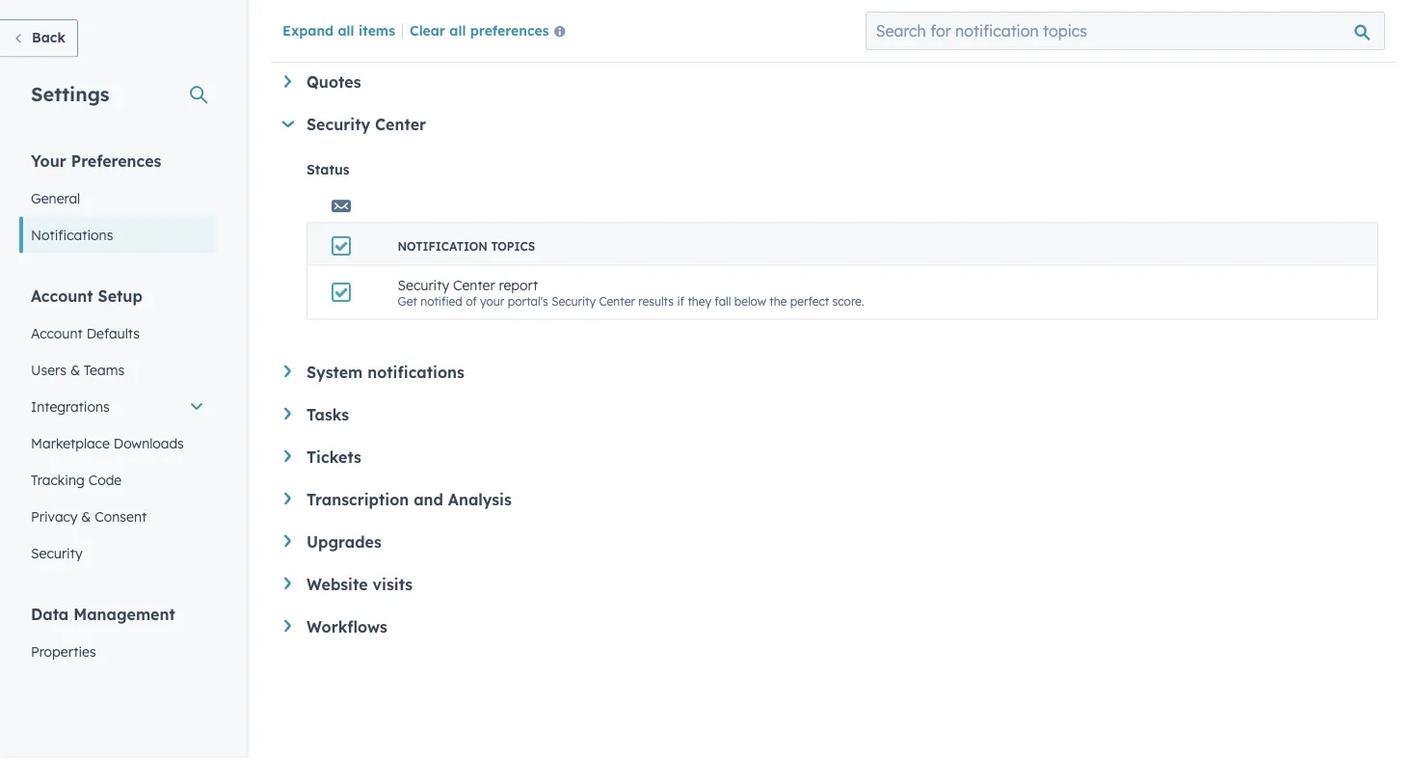 Task type: vqa. For each thing, say whether or not it's contained in the screenshot.
2nd Account from the bottom of the 'ACCOUNT SETUP' element
yes



Task type: describe. For each thing, give the bounding box(es) containing it.
properties link
[[19, 633, 216, 670]]

security for security center report get notified of your portal's security center results if they fall below the perfect score.
[[398, 277, 450, 294]]

analysis
[[448, 490, 512, 509]]

teams
[[84, 361, 125, 378]]

data
[[31, 604, 69, 624]]

quotes button
[[285, 73, 1379, 92]]

tracking code
[[31, 471, 122, 488]]

score.
[[833, 294, 865, 308]]

clear
[[410, 21, 446, 38]]

report
[[499, 277, 538, 294]]

notified
[[421, 294, 463, 308]]

account for account defaults
[[31, 325, 83, 341]]

transcription and analysis
[[307, 490, 512, 509]]

system notifications
[[307, 363, 465, 382]]

caret image for workflows
[[285, 620, 291, 633]]

expand all items
[[283, 21, 395, 38]]

workflows button
[[285, 617, 1379, 637]]

security center button
[[281, 115, 1379, 135]]

below
[[735, 294, 767, 308]]

integrations
[[31, 398, 110, 415]]

caret image for security center
[[282, 121, 294, 128]]

caret image for upgrades
[[285, 535, 291, 548]]

all for expand
[[338, 21, 355, 38]]

if
[[677, 294, 685, 308]]

results
[[639, 294, 674, 308]]

marketplace downloads
[[31, 434, 184, 451]]

2 horizontal spatial center
[[599, 294, 635, 308]]

notification topics
[[398, 239, 535, 254]]

of
[[466, 294, 477, 308]]

consent
[[95, 508, 147, 525]]

security for security center
[[307, 115, 370, 135]]

your
[[480, 294, 505, 308]]

users & teams
[[31, 361, 125, 378]]

notifications
[[368, 363, 465, 382]]

fall
[[715, 294, 732, 308]]

caret image for system notifications
[[285, 366, 291, 378]]

they
[[688, 294, 712, 308]]

security for security
[[31, 544, 83, 561]]

security right portal's
[[552, 294, 596, 308]]

settings
[[31, 81, 109, 106]]

website visits
[[307, 575, 413, 594]]

management
[[73, 604, 175, 624]]

clear all preferences button
[[410, 20, 574, 43]]

tracking code link
[[19, 461, 216, 498]]

users & teams link
[[19, 352, 216, 388]]

tasks
[[307, 405, 349, 424]]

website visits button
[[285, 575, 1379, 594]]

back link
[[0, 19, 78, 57]]

expand all items button
[[283, 21, 395, 38]]

and
[[414, 490, 444, 509]]

transcription and analysis button
[[285, 490, 1379, 509]]

perfect
[[791, 294, 830, 308]]

notifications link
[[19, 217, 216, 253]]

marketplace downloads link
[[19, 425, 216, 461]]

caret image for tasks
[[285, 408, 291, 420]]

your
[[31, 151, 66, 170]]

tickets button
[[285, 448, 1379, 467]]

preferences
[[71, 151, 161, 170]]

& for privacy
[[81, 508, 91, 525]]

tickets
[[307, 448, 362, 467]]

status
[[307, 162, 350, 178]]

topics
[[491, 239, 535, 254]]

code
[[88, 471, 122, 488]]



Task type: locate. For each thing, give the bounding box(es) containing it.
caret image inside website visits dropdown button
[[285, 578, 291, 590]]

privacy
[[31, 508, 78, 525]]

center
[[375, 115, 426, 135], [453, 277, 495, 294], [599, 294, 635, 308]]

your preferences
[[31, 151, 161, 170]]

get
[[398, 294, 417, 308]]

downloads
[[114, 434, 184, 451]]

caret image inside workflows dropdown button
[[285, 620, 291, 633]]

all left items
[[338, 21, 355, 38]]

caret image left transcription
[[285, 493, 291, 505]]

Search for notification topics search field
[[866, 12, 1386, 50]]

security link
[[19, 535, 216, 571]]

caret image left system
[[285, 366, 291, 378]]

security down quotes
[[307, 115, 370, 135]]

all
[[338, 21, 355, 38], [450, 21, 466, 38]]

transcription
[[307, 490, 409, 509]]

caret image for quotes
[[285, 76, 291, 88]]

security inside account setup element
[[31, 544, 83, 561]]

1 all from the left
[[338, 21, 355, 38]]

2 all from the left
[[450, 21, 466, 38]]

back
[[32, 29, 65, 46]]

setup
[[98, 286, 143, 305]]

notification
[[398, 239, 488, 254]]

account defaults
[[31, 325, 140, 341]]

visits
[[373, 575, 413, 594]]

data management
[[31, 604, 175, 624]]

2 account from the top
[[31, 325, 83, 341]]

caret image left quotes
[[285, 76, 291, 88]]

& right privacy
[[81, 508, 91, 525]]

account
[[31, 286, 93, 305], [31, 325, 83, 341]]

caret image
[[285, 76, 291, 88], [282, 121, 294, 128], [285, 408, 291, 420], [285, 535, 291, 548], [285, 578, 291, 590]]

account setup element
[[19, 285, 216, 571]]

caret image left upgrades
[[285, 535, 291, 548]]

account up the users
[[31, 325, 83, 341]]

preferences
[[470, 21, 549, 38]]

account defaults link
[[19, 315, 216, 352]]

security
[[307, 115, 370, 135], [398, 277, 450, 294], [552, 294, 596, 308], [31, 544, 83, 561]]

caret image for tickets
[[285, 450, 291, 463]]

caret image left workflows
[[285, 620, 291, 633]]

workflows
[[307, 617, 388, 637]]

security center report get notified of your portal's security center results if they fall below the perfect score.
[[398, 277, 865, 308]]

caret image inside security center dropdown button
[[282, 121, 294, 128]]

security down notification
[[398, 277, 450, 294]]

caret image left security center
[[282, 121, 294, 128]]

caret image inside system notifications dropdown button
[[285, 366, 291, 378]]

1 vertical spatial &
[[81, 508, 91, 525]]

0 vertical spatial account
[[31, 286, 93, 305]]

caret image inside tickets dropdown button
[[285, 450, 291, 463]]

general link
[[19, 180, 216, 217]]

0 horizontal spatial center
[[375, 115, 426, 135]]

caret image for website visits
[[285, 578, 291, 590]]

caret image for transcription and analysis
[[285, 493, 291, 505]]

center for security center
[[375, 115, 426, 135]]

your preferences element
[[19, 150, 216, 253]]

all inside button
[[450, 21, 466, 38]]

caret image left tickets
[[285, 450, 291, 463]]

upgrades
[[307, 532, 382, 552]]

upgrades button
[[285, 532, 1379, 552]]

data management element
[[19, 603, 216, 758]]

center for security center report get notified of your portal's security center results if they fall below the perfect score.
[[453, 277, 495, 294]]

0 horizontal spatial &
[[70, 361, 80, 378]]

1 account from the top
[[31, 286, 93, 305]]

general
[[31, 190, 80, 206]]

privacy & consent link
[[19, 498, 216, 535]]

caret image inside the transcription and analysis dropdown button
[[285, 493, 291, 505]]

caret image inside upgrades dropdown button
[[285, 535, 291, 548]]

integrations button
[[19, 388, 216, 425]]

3 caret image from the top
[[285, 493, 291, 505]]

notifications
[[31, 226, 113, 243]]

security center
[[307, 115, 426, 135]]

all for clear
[[450, 21, 466, 38]]

website
[[307, 575, 368, 594]]

caret image
[[285, 366, 291, 378], [285, 450, 291, 463], [285, 493, 291, 505], [285, 620, 291, 633]]

defaults
[[86, 325, 140, 341]]

caret image left website
[[285, 578, 291, 590]]

the
[[770, 294, 787, 308]]

all right clear
[[450, 21, 466, 38]]

& right the users
[[70, 361, 80, 378]]

security down privacy
[[31, 544, 83, 561]]

system
[[307, 363, 363, 382]]

&
[[70, 361, 80, 378], [81, 508, 91, 525]]

items
[[359, 21, 395, 38]]

clear all preferences
[[410, 21, 549, 38]]

1 horizontal spatial &
[[81, 508, 91, 525]]

portal's
[[508, 294, 549, 308]]

account for account setup
[[31, 286, 93, 305]]

privacy & consent
[[31, 508, 147, 525]]

tracking
[[31, 471, 85, 488]]

0 horizontal spatial all
[[338, 21, 355, 38]]

0 vertical spatial &
[[70, 361, 80, 378]]

2 caret image from the top
[[285, 450, 291, 463]]

1 caret image from the top
[[285, 366, 291, 378]]

tasks button
[[285, 405, 1379, 424]]

system notifications button
[[285, 363, 1379, 382]]

caret image inside quotes dropdown button
[[285, 76, 291, 88]]

1 vertical spatial account
[[31, 325, 83, 341]]

& for users
[[70, 361, 80, 378]]

properties
[[31, 643, 96, 660]]

caret image left tasks
[[285, 408, 291, 420]]

marketplace
[[31, 434, 110, 451]]

4 caret image from the top
[[285, 620, 291, 633]]

account up account defaults
[[31, 286, 93, 305]]

users
[[31, 361, 67, 378]]

account setup
[[31, 286, 143, 305]]

caret image inside tasks dropdown button
[[285, 408, 291, 420]]

1 horizontal spatial center
[[453, 277, 495, 294]]

expand
[[283, 21, 334, 38]]

quotes
[[307, 73, 361, 92]]

1 horizontal spatial all
[[450, 21, 466, 38]]



